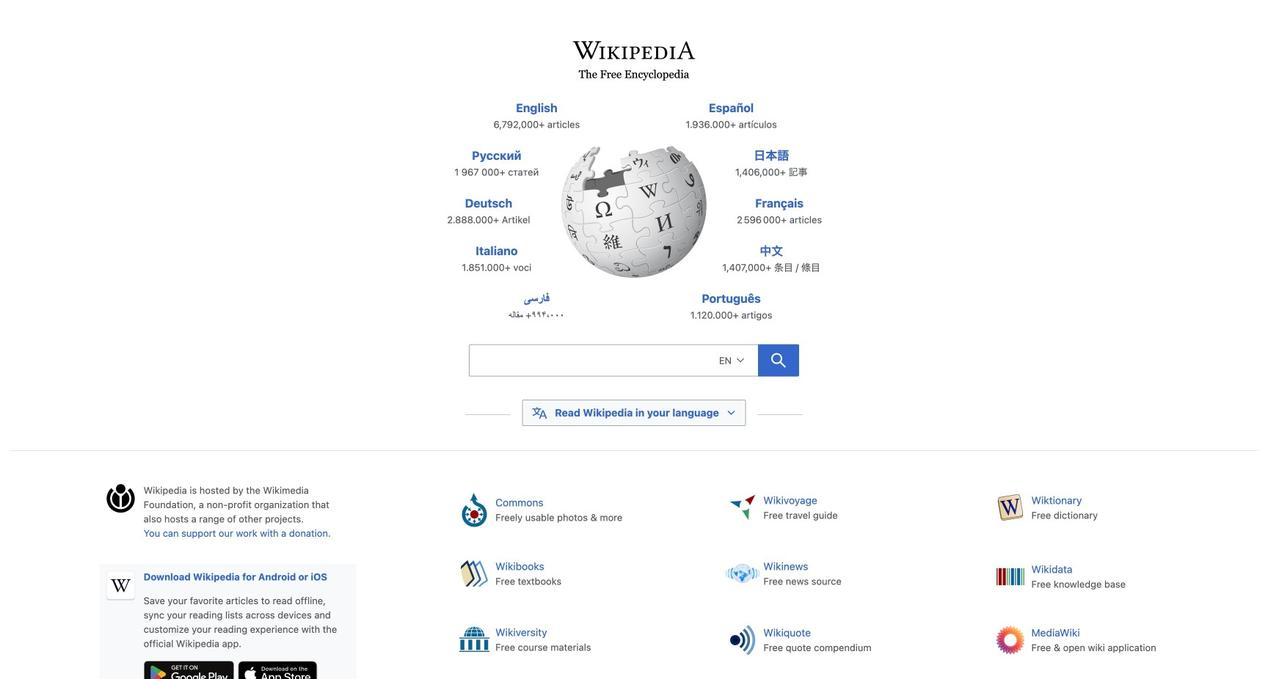 Task type: locate. For each thing, give the bounding box(es) containing it.
None search field
[[436, 340, 832, 386]]

top languages element
[[431, 99, 837, 338]]

other projects element
[[447, 483, 1259, 680]]

None search field
[[469, 345, 758, 377]]



